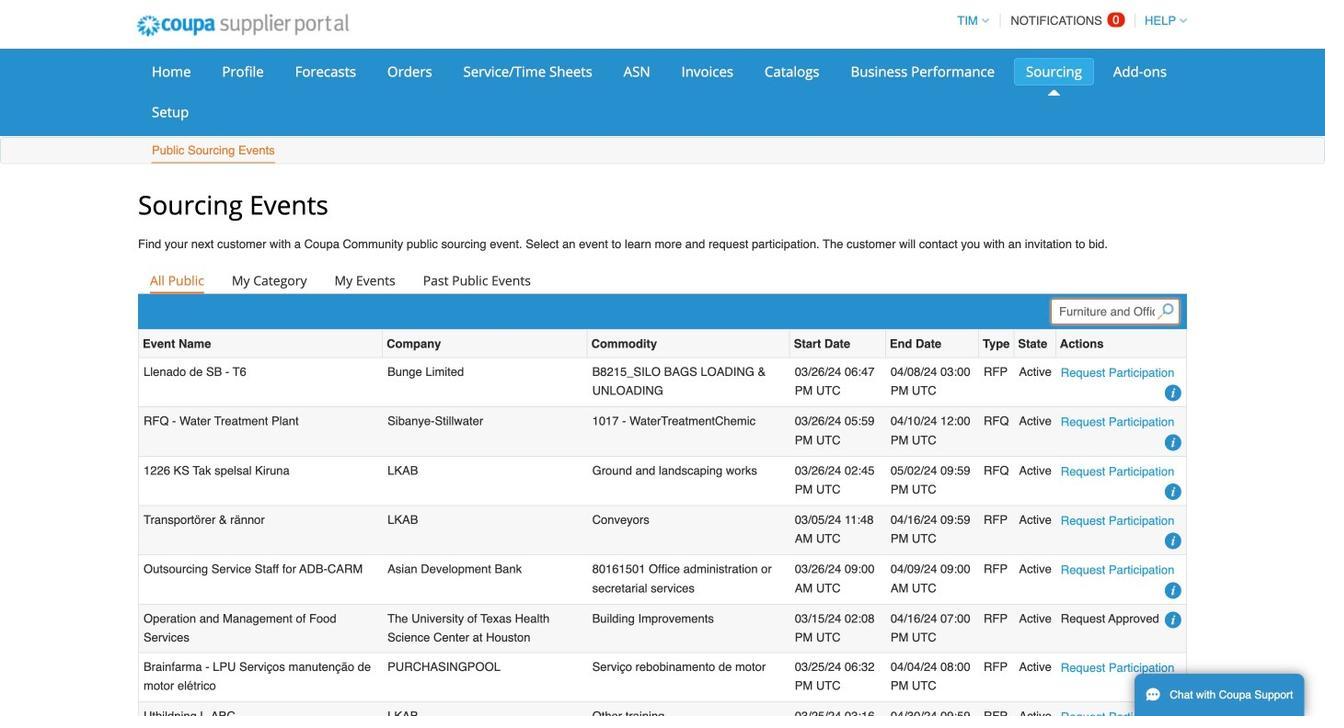 Task type: vqa. For each thing, say whether or not it's contained in the screenshot.
Access
no



Task type: locate. For each thing, give the bounding box(es) containing it.
Search text field
[[1051, 299, 1180, 325]]

tab list
[[138, 268, 1187, 293]]

navigation
[[949, 3, 1187, 39]]



Task type: describe. For each thing, give the bounding box(es) containing it.
coupa supplier portal image
[[124, 3, 361, 49]]

search image
[[1157, 304, 1174, 320]]



